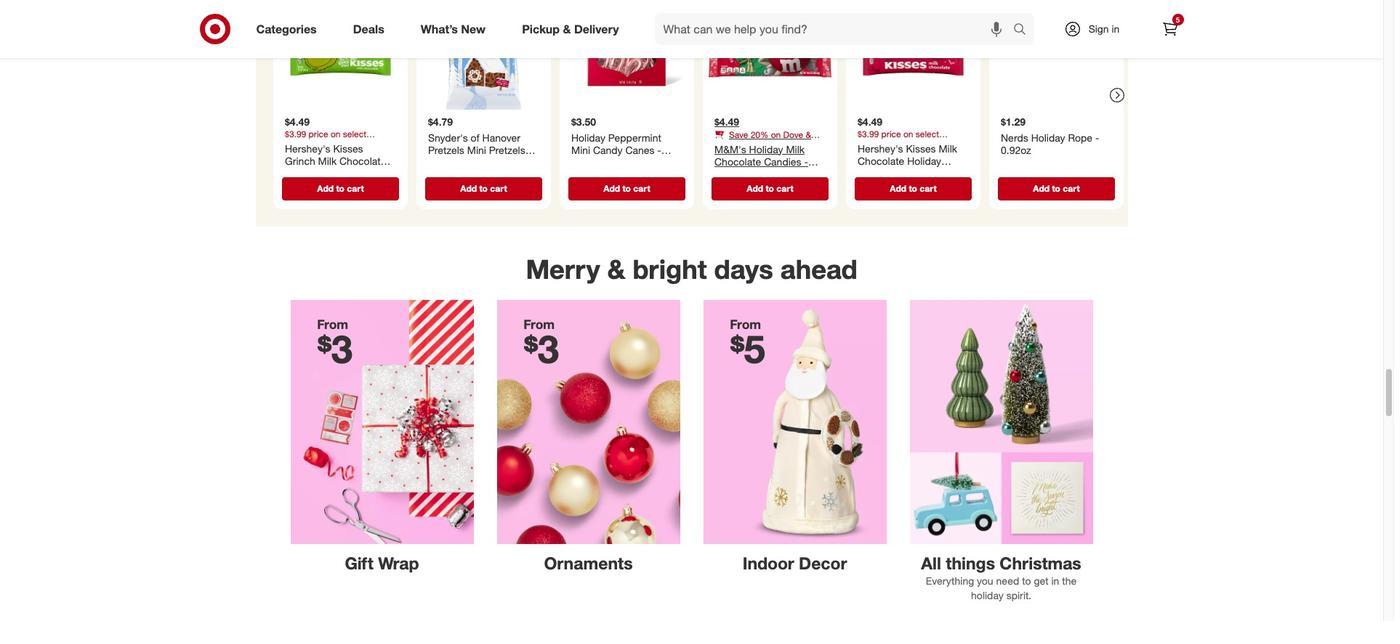Task type: vqa. For each thing, say whether or not it's contained in the screenshot.
From inside the From $5
yes



Task type: locate. For each thing, give the bounding box(es) containing it.
1 horizontal spatial &
[[608, 253, 626, 286]]

need
[[997, 575, 1020, 587]]

peppermint
[[608, 132, 661, 144]]

$4.79 snyder's of hanover pretzels mini pretzels family size - 16oz
[[428, 116, 525, 169]]

1 $3 from the left
[[317, 325, 353, 372]]

1 horizontal spatial from $3
[[524, 317, 559, 372]]

bright
[[633, 253, 707, 286]]

candies
[[764, 156, 801, 168]]

hershey's kisses milk chocolate holiday candy bag - 10.1oz image
[[852, 0, 975, 110]]

0 horizontal spatial from $3
[[317, 317, 353, 372]]

add down $1.29 nerds holiday rope - 0.92oz
[[1033, 183, 1050, 194]]

cart for m&m's holiday milk chocolate candies - 10oz
[[776, 183, 793, 194]]

0 horizontal spatial $3
[[317, 325, 353, 372]]

kisses up 10.1oz
[[906, 142, 936, 155]]

4 add from the left
[[747, 183, 763, 194]]

6 cart from the left
[[1063, 183, 1080, 194]]

add to cart button for nerds holiday rope - 0.92oz
[[998, 177, 1115, 201]]

candy up 50ct/9oz
[[593, 144, 623, 157]]

1 hershey's from the left
[[285, 142, 330, 155]]

categories
[[256, 22, 317, 36]]

holiday up 10.1oz
[[907, 155, 941, 168]]

christmas
[[1000, 553, 1082, 574]]

- inside hershey's kisses milk chocolate holiday candy bag - 10.1oz
[[911, 168, 915, 180]]

cart down 9.5oz
[[347, 183, 364, 194]]

spirit.
[[1007, 590, 1032, 602]]

add to cart button for holiday peppermint mini candy canes - 50ct/9oz - favorite day™
[[568, 177, 685, 201]]

holiday down grinch at the left top of page
[[285, 168, 319, 180]]

2 horizontal spatial &
[[806, 129, 811, 140]]

from
[[317, 317, 348, 332], [524, 317, 555, 332], [730, 317, 761, 332]]

5 link
[[1154, 13, 1186, 45]]

mini
[[467, 144, 486, 157], [571, 144, 590, 157]]

1 horizontal spatial kisses
[[906, 142, 936, 155]]

$4.49 for hershey's kisses milk chocolate holiday candy bag - 10.1oz
[[858, 116, 882, 128]]

cart
[[347, 183, 364, 194], [490, 183, 507, 194], [633, 183, 650, 194], [776, 183, 793, 194], [920, 183, 937, 194], [1063, 183, 1080, 194]]

add for hershey's kisses milk chocolate holiday candy bag - 10.1oz
[[890, 183, 906, 194]]

add down hershey's kisses grinch milk chocolate holiday candy - 9.5oz
[[317, 183, 333, 194]]

2 horizontal spatial candy
[[858, 168, 887, 180]]

What can we help you find? suggestions appear below search field
[[655, 13, 1017, 45]]

0 horizontal spatial candy
[[322, 168, 351, 180]]

to inside all things christmas everything you need to get in the holiday spirit.
[[1022, 575, 1032, 587]]

from $3 for ornaments
[[524, 317, 559, 372]]

hershey's kisses grinch milk chocolate holiday candy - 9.5oz
[[285, 142, 386, 180]]

0 horizontal spatial kisses
[[333, 142, 363, 155]]

- right canes
[[657, 144, 661, 157]]

milk inside m&m's holiday milk chocolate candies - 10oz
[[786, 143, 805, 156]]

4 add to cart from the left
[[747, 183, 793, 194]]

milk up 10.1oz
[[939, 142, 957, 155]]

sign in link
[[1052, 13, 1143, 45]]

snyder's of hanover pretzels mini pretzels family size - 16oz image
[[422, 0, 545, 110]]

add for m&m's holiday milk chocolate candies - 10oz
[[747, 183, 763, 194]]

m&m's down save
[[714, 143, 746, 156]]

from inside from $5
[[730, 317, 761, 332]]

$3 for ornaments
[[524, 325, 559, 372]]

candy left bag
[[858, 168, 887, 180]]

5 add to cart button from the left
[[855, 177, 972, 201]]

1 add to cart from the left
[[317, 183, 364, 194]]

0 horizontal spatial &
[[563, 22, 571, 36]]

in inside all things christmas everything you need to get in the holiday spirit.
[[1052, 575, 1060, 587]]

1 horizontal spatial hershey's
[[858, 142, 903, 155]]

3 cart from the left
[[633, 183, 650, 194]]

holiday inside m&m's holiday milk chocolate candies - 10oz
[[749, 143, 783, 156]]

$4.79
[[428, 116, 453, 128]]

1 cart from the left
[[347, 183, 364, 194]]

to down hershey's kisses milk chocolate holiday candy bag - 10.1oz
[[909, 183, 917, 194]]

kisses up 9.5oz
[[333, 142, 363, 155]]

1 kisses from the left
[[333, 142, 363, 155]]

6 add from the left
[[1033, 183, 1050, 194]]

2 horizontal spatial milk
[[939, 142, 957, 155]]

0 horizontal spatial in
[[1052, 575, 1060, 587]]

m&m's holiday milk chocolate candies - 10oz
[[714, 143, 808, 181]]

$4.49 up grinch at the left top of page
[[285, 116, 309, 128]]

holiday down $3.50
[[571, 132, 605, 144]]

1 add to cart button from the left
[[282, 177, 399, 201]]

2 add from the left
[[460, 183, 477, 194]]

hershey's inside hershey's kisses grinch milk chocolate holiday candy - 9.5oz
[[285, 142, 330, 155]]

to down hershey's kisses grinch milk chocolate holiday candy - 9.5oz
[[336, 183, 344, 194]]

mini up 50ct/9oz
[[571, 144, 590, 157]]

add to cart for nerds holiday rope - 0.92oz
[[1033, 183, 1080, 194]]

3 add from the left
[[603, 183, 620, 194]]

kisses inside hershey's kisses milk chocolate holiday candy bag - 10.1oz
[[906, 142, 936, 155]]

add to cart button for m&m's holiday milk chocolate candies - 10oz
[[712, 177, 829, 201]]

to down $4.79 snyder's of hanover pretzels mini pretzels family size - 16oz
[[479, 183, 488, 194]]

cart down rope
[[1063, 183, 1080, 194]]

the
[[1063, 575, 1077, 587]]

2 hershey's from the left
[[858, 142, 903, 155]]

0.92oz
[[1001, 144, 1031, 157]]

3 add to cart button from the left
[[568, 177, 685, 201]]

0 horizontal spatial from
[[317, 317, 348, 332]]

- right rope
[[1095, 132, 1099, 144]]

$3.50 holiday peppermint mini candy canes - 50ct/9oz - favorite day™
[[571, 116, 661, 182]]

chocolate
[[339, 155, 386, 168], [858, 155, 904, 168], [714, 156, 761, 168]]

2 add to cart from the left
[[460, 183, 507, 194]]

1 $4.49 from the left
[[285, 116, 309, 128]]

holiday inside $1.29 nerds holiday rope - 0.92oz
[[1031, 132, 1065, 144]]

0 horizontal spatial $4.49
[[285, 116, 309, 128]]

cart down 10.1oz
[[920, 183, 937, 194]]

chocolate inside hershey's kisses grinch milk chocolate holiday candy - 9.5oz
[[339, 155, 386, 168]]

4 cart from the left
[[776, 183, 793, 194]]

from $3
[[317, 317, 353, 372], [524, 317, 559, 372]]

categories link
[[244, 13, 335, 45]]

add to cart for holiday peppermint mini candy canes - 50ct/9oz - favorite day™
[[603, 183, 650, 194]]

2 vertical spatial &
[[608, 253, 626, 286]]

1 mini from the left
[[467, 144, 486, 157]]

$5
[[730, 325, 766, 372]]

2 horizontal spatial $4.49
[[858, 116, 882, 128]]

chocolate for -
[[714, 156, 761, 168]]

2 kisses from the left
[[906, 142, 936, 155]]

1 m&m's from the top
[[714, 140, 742, 151]]

1 horizontal spatial in
[[1112, 23, 1120, 35]]

1 from from the left
[[317, 317, 348, 332]]

hershey's inside hershey's kisses milk chocolate holiday candy bag - 10.1oz
[[858, 142, 903, 155]]

-
[[1095, 132, 1099, 144], [657, 144, 661, 157], [804, 156, 808, 168], [482, 157, 486, 169], [614, 157, 618, 169], [354, 168, 358, 180], [911, 168, 915, 180]]

pretzels down snyder's on the left of page
[[428, 144, 464, 157]]

1 horizontal spatial pretzels
[[489, 144, 525, 157]]

2 $4.49 from the left
[[714, 116, 739, 128]]

candy
[[593, 144, 623, 157], [322, 168, 351, 180], [858, 168, 887, 180]]

$1.29 nerds holiday rope - 0.92oz
[[1001, 116, 1099, 157]]

bag
[[890, 168, 908, 180]]

milk for holiday
[[939, 142, 957, 155]]

& for merry & bright days ahead
[[608, 253, 626, 286]]

to left get
[[1022, 575, 1032, 587]]

m&m's
[[714, 140, 742, 151], [714, 143, 746, 156]]

save 20% on dove & m&m's candies
[[714, 129, 811, 151]]

chocolate inside m&m's holiday milk chocolate candies - 10oz
[[714, 156, 761, 168]]

5 add to cart from the left
[[890, 183, 937, 194]]

20%
[[751, 129, 769, 140]]

2 horizontal spatial chocolate
[[858, 155, 904, 168]]

add
[[317, 183, 333, 194], [460, 183, 477, 194], [603, 183, 620, 194], [747, 183, 763, 194], [890, 183, 906, 194], [1033, 183, 1050, 194]]

1 horizontal spatial from
[[524, 317, 555, 332]]

add to cart down m&m's holiday milk chocolate candies - 10oz
[[747, 183, 793, 194]]

add to cart down 'size'
[[460, 183, 507, 194]]

$4.49
[[285, 116, 309, 128], [714, 116, 739, 128], [858, 116, 882, 128]]

2 m&m's from the top
[[714, 143, 746, 156]]

add down 50ct/9oz
[[603, 183, 620, 194]]

1 horizontal spatial $4.49
[[714, 116, 739, 128]]

chocolate up bag
[[858, 155, 904, 168]]

in right sign
[[1112, 23, 1120, 35]]

m&m's up the 10oz
[[714, 140, 742, 151]]

chocolate inside hershey's kisses milk chocolate holiday candy bag - 10.1oz
[[858, 155, 904, 168]]

& inside save 20% on dove & m&m's candies
[[806, 129, 811, 140]]

candy left 9.5oz
[[322, 168, 351, 180]]

kisses for chocolate
[[333, 142, 363, 155]]

1 vertical spatial &
[[806, 129, 811, 140]]

5 cart from the left
[[920, 183, 937, 194]]

holiday inside $3.50 holiday peppermint mini candy canes - 50ct/9oz - favorite day™
[[571, 132, 605, 144]]

to down favorite
[[622, 183, 631, 194]]

add to cart button for hershey's kisses grinch milk chocolate holiday candy - 9.5oz
[[282, 177, 399, 201]]

size
[[460, 157, 479, 169]]

$3 for gift wrap
[[317, 325, 353, 372]]

chocolate up 9.5oz
[[339, 155, 386, 168]]

gift
[[345, 553, 374, 574]]

3 add to cart from the left
[[603, 183, 650, 194]]

all
[[922, 553, 942, 574]]

$4.49 up hershey's kisses milk chocolate holiday candy bag - 10.1oz
[[858, 116, 882, 128]]

- left 9.5oz
[[354, 168, 358, 180]]

4 add to cart button from the left
[[712, 177, 829, 201]]

&
[[563, 22, 571, 36], [806, 129, 811, 140], [608, 253, 626, 286]]

1 horizontal spatial $3
[[524, 325, 559, 372]]

to for hershey's kisses grinch milk chocolate holiday candy - 9.5oz
[[336, 183, 344, 194]]

nerds holiday rope - 0.92oz image
[[995, 0, 1118, 110]]

add to cart for hershey's kisses milk chocolate holiday candy bag - 10.1oz
[[890, 183, 937, 194]]

add to cart down $1.29 nerds holiday rope - 0.92oz
[[1033, 183, 1080, 194]]

add to cart button for hershey's kisses milk chocolate holiday candy bag - 10.1oz
[[855, 177, 972, 201]]

0 horizontal spatial chocolate
[[339, 155, 386, 168]]

0 horizontal spatial mini
[[467, 144, 486, 157]]

holiday down 20%
[[749, 143, 783, 156]]

chocolate up the 10oz
[[714, 156, 761, 168]]

from $3 for gift wrap
[[317, 317, 353, 372]]

6 add to cart from the left
[[1033, 183, 1080, 194]]

grinch
[[285, 155, 315, 168]]

2 $3 from the left
[[524, 325, 559, 372]]

0 horizontal spatial milk
[[318, 155, 336, 168]]

hershey's
[[285, 142, 330, 155], [858, 142, 903, 155]]

days
[[714, 253, 773, 286]]

1 add from the left
[[317, 183, 333, 194]]

1 horizontal spatial candy
[[593, 144, 623, 157]]

2 add to cart button from the left
[[425, 177, 542, 201]]

$3
[[317, 325, 353, 372], [524, 325, 559, 372]]

1 horizontal spatial chocolate
[[714, 156, 761, 168]]

pretzels
[[428, 144, 464, 157], [489, 144, 525, 157]]

2 from $3 from the left
[[524, 317, 559, 372]]

milk right grinch at the left top of page
[[318, 155, 336, 168]]

0 vertical spatial in
[[1112, 23, 1120, 35]]

- right bag
[[911, 168, 915, 180]]

10oz
[[714, 169, 736, 181]]

sign in
[[1089, 23, 1120, 35]]

from $5
[[730, 317, 766, 372]]

1 horizontal spatial mini
[[571, 144, 590, 157]]

add down 'size'
[[460, 183, 477, 194]]

3 from from the left
[[730, 317, 761, 332]]

kisses inside hershey's kisses grinch milk chocolate holiday candy - 9.5oz
[[333, 142, 363, 155]]

m&m's inside save 20% on dove & m&m's candies
[[714, 140, 742, 151]]

cart for snyder's of hanover pretzels mini pretzels family size - 16oz
[[490, 183, 507, 194]]

add to cart down bag
[[890, 183, 937, 194]]

2 cart from the left
[[490, 183, 507, 194]]

cart down 16oz
[[490, 183, 507, 194]]

milk inside hershey's kisses grinch milk chocolate holiday candy - 9.5oz
[[318, 155, 336, 168]]

cart down favorite
[[633, 183, 650, 194]]

add for snyder's of hanover pretzels mini pretzels family size - 16oz
[[460, 183, 477, 194]]

3 $4.49 from the left
[[858, 116, 882, 128]]

- right candies
[[804, 156, 808, 168]]

add to cart down favorite
[[603, 183, 650, 194]]

what's
[[421, 22, 458, 36]]

1 from $3 from the left
[[317, 317, 353, 372]]

6 add to cart button from the left
[[998, 177, 1115, 201]]

pretzels down hanover
[[489, 144, 525, 157]]

nerds
[[1001, 132, 1028, 144]]

& right pickup
[[563, 22, 571, 36]]

mini down of
[[467, 144, 486, 157]]

add to cart down hershey's kisses grinch milk chocolate holiday candy - 9.5oz
[[317, 183, 364, 194]]

what's new
[[421, 22, 486, 36]]

milk inside hershey's kisses milk chocolate holiday candy bag - 10.1oz
[[939, 142, 957, 155]]

ornaments
[[544, 553, 633, 574]]

add for holiday peppermint mini candy canes - 50ct/9oz - favorite day™
[[603, 183, 620, 194]]

milk down dove
[[786, 143, 805, 156]]

0 vertical spatial &
[[563, 22, 571, 36]]

add to cart
[[317, 183, 364, 194], [460, 183, 507, 194], [603, 183, 650, 194], [747, 183, 793, 194], [890, 183, 937, 194], [1033, 183, 1080, 194]]

add down bag
[[890, 183, 906, 194]]

& right dove
[[806, 129, 811, 140]]

5 add from the left
[[890, 183, 906, 194]]

pickup & delivery link
[[510, 13, 637, 45]]

0 horizontal spatial pretzels
[[428, 144, 464, 157]]

hershey's up bag
[[858, 142, 903, 155]]

indoor
[[743, 553, 795, 574]]

add to cart button
[[282, 177, 399, 201], [425, 177, 542, 201], [568, 177, 685, 201], [712, 177, 829, 201], [855, 177, 972, 201], [998, 177, 1115, 201]]

holiday left rope
[[1031, 132, 1065, 144]]

holiday peppermint mini candy canes - 50ct/9oz - favorite day™ image
[[565, 0, 688, 110]]

to down m&m's holiday milk chocolate candies - 10oz
[[766, 183, 774, 194]]

hershey's up grinch at the left top of page
[[285, 142, 330, 155]]

ahead
[[781, 253, 858, 286]]

holiday
[[571, 132, 605, 144], [1031, 132, 1065, 144], [749, 143, 783, 156], [907, 155, 941, 168], [285, 168, 319, 180]]

canes
[[625, 144, 654, 157]]

0 horizontal spatial hershey's
[[285, 142, 330, 155]]

add down m&m's holiday milk chocolate candies - 10oz
[[747, 183, 763, 194]]

- right 'size'
[[482, 157, 486, 169]]

1 horizontal spatial milk
[[786, 143, 805, 156]]

hershey's for milk
[[285, 142, 330, 155]]

2 horizontal spatial from
[[730, 317, 761, 332]]

to for hershey's kisses milk chocolate holiday candy bag - 10.1oz
[[909, 183, 917, 194]]

& inside pickup & delivery link
[[563, 22, 571, 36]]

1 vertical spatial in
[[1052, 575, 1060, 587]]

in
[[1112, 23, 1120, 35], [1052, 575, 1060, 587]]

m&m's holiday milk chocolate candies - 10oz image
[[709, 0, 832, 110]]

everything
[[926, 575, 975, 587]]

2 mini from the left
[[571, 144, 590, 157]]

dove
[[783, 129, 803, 140]]

50ct/9oz
[[571, 157, 611, 169]]

to
[[336, 183, 344, 194], [479, 183, 488, 194], [622, 183, 631, 194], [766, 183, 774, 194], [909, 183, 917, 194], [1052, 183, 1061, 194], [1022, 575, 1032, 587]]

milk
[[939, 142, 957, 155], [786, 143, 805, 156], [318, 155, 336, 168]]

kisses
[[333, 142, 363, 155], [906, 142, 936, 155]]

cart down candies
[[776, 183, 793, 194]]

kisses for holiday
[[906, 142, 936, 155]]

candy inside hershey's kisses grinch milk chocolate holiday candy - 9.5oz
[[322, 168, 351, 180]]

snyder's
[[428, 132, 468, 144]]

in left the the
[[1052, 575, 1060, 587]]

to down $1.29 nerds holiday rope - 0.92oz
[[1052, 183, 1061, 194]]

hanover
[[482, 132, 520, 144]]

hershey's kisses milk chocolate holiday candy bag - 10.1oz
[[858, 142, 957, 180]]

from for gift
[[317, 317, 348, 332]]

& left bright
[[608, 253, 626, 286]]

$4.49 up save
[[714, 116, 739, 128]]



Task type: describe. For each thing, give the bounding box(es) containing it.
$4.49 for hershey's kisses grinch milk chocolate holiday candy - 9.5oz
[[285, 116, 309, 128]]

rope
[[1068, 132, 1093, 144]]

to for m&m's holiday milk chocolate candies - 10oz
[[766, 183, 774, 194]]

holiday
[[972, 590, 1004, 602]]

$4.49 for m&m's holiday milk chocolate candies - 10oz
[[714, 116, 739, 128]]

on
[[771, 129, 781, 140]]

favorite
[[620, 157, 656, 169]]

get
[[1034, 575, 1049, 587]]

add for hershey's kisses grinch milk chocolate holiday candy - 9.5oz
[[317, 183, 333, 194]]

candies
[[744, 140, 775, 151]]

cart for hershey's kisses milk chocolate holiday candy bag - 10.1oz
[[920, 183, 937, 194]]

mini inside $4.79 snyder's of hanover pretzels mini pretzels family size - 16oz
[[467, 144, 486, 157]]

carousel region
[[256, 0, 1128, 238]]

candy inside $3.50 holiday peppermint mini candy canes - 50ct/9oz - favorite day™
[[593, 144, 623, 157]]

cart for nerds holiday rope - 0.92oz
[[1063, 183, 1080, 194]]

cart for holiday peppermint mini candy canes - 50ct/9oz - favorite day™
[[633, 183, 650, 194]]

family
[[428, 157, 457, 169]]

hershey's for chocolate
[[858, 142, 903, 155]]

add to cart for m&m's holiday milk chocolate candies - 10oz
[[747, 183, 793, 194]]

merry & bright days ahead
[[526, 253, 858, 286]]

holiday inside hershey's kisses grinch milk chocolate holiday candy - 9.5oz
[[285, 168, 319, 180]]

5
[[1176, 15, 1180, 24]]

decor
[[799, 553, 847, 574]]

search
[[1007, 23, 1042, 38]]

sign
[[1089, 23, 1109, 35]]

& for pickup & delivery
[[563, 22, 571, 36]]

in inside sign in 'link'
[[1112, 23, 1120, 35]]

hershey's kisses grinch milk chocolate holiday candy - 9.5oz image
[[279, 0, 402, 110]]

day™
[[571, 170, 594, 182]]

you
[[977, 575, 994, 587]]

wrap
[[378, 553, 419, 574]]

mini inside $3.50 holiday peppermint mini candy canes - 50ct/9oz - favorite day™
[[571, 144, 590, 157]]

$3.50
[[571, 116, 596, 128]]

save
[[729, 129, 748, 140]]

$1.29
[[1001, 116, 1026, 128]]

9.5oz
[[361, 168, 385, 180]]

- inside hershey's kisses grinch milk chocolate holiday candy - 9.5oz
[[354, 168, 358, 180]]

indoor decor
[[743, 553, 847, 574]]

1 pretzels from the left
[[428, 144, 464, 157]]

what's new link
[[408, 13, 504, 45]]

candy inside hershey's kisses milk chocolate holiday candy bag - 10.1oz
[[858, 168, 887, 180]]

deals link
[[341, 13, 403, 45]]

add for nerds holiday rope - 0.92oz
[[1033, 183, 1050, 194]]

holiday inside hershey's kisses milk chocolate holiday candy bag - 10.1oz
[[907, 155, 941, 168]]

- left favorite
[[614, 157, 618, 169]]

add to cart for hershey's kisses grinch milk chocolate holiday candy - 9.5oz
[[317, 183, 364, 194]]

delivery
[[574, 22, 619, 36]]

2 from from the left
[[524, 317, 555, 332]]

cart for hershey's kisses grinch milk chocolate holiday candy - 9.5oz
[[347, 183, 364, 194]]

chocolate for candy
[[858, 155, 904, 168]]

from for indoor
[[730, 317, 761, 332]]

milk for candies
[[786, 143, 805, 156]]

add to cart button for snyder's of hanover pretzels mini pretzels family size - 16oz
[[425, 177, 542, 201]]

- inside m&m's holiday milk chocolate candies - 10oz
[[804, 156, 808, 168]]

merry
[[526, 253, 600, 286]]

to for holiday peppermint mini candy canes - 50ct/9oz - favorite day™
[[622, 183, 631, 194]]

pickup
[[522, 22, 560, 36]]

- inside $1.29 nerds holiday rope - 0.92oz
[[1095, 132, 1099, 144]]

2 pretzels from the left
[[489, 144, 525, 157]]

10.1oz
[[918, 168, 948, 180]]

add to cart for snyder's of hanover pretzels mini pretzels family size - 16oz
[[460, 183, 507, 194]]

to for nerds holiday rope - 0.92oz
[[1052, 183, 1061, 194]]

m&m's inside m&m's holiday milk chocolate candies - 10oz
[[714, 143, 746, 156]]

new
[[461, 22, 486, 36]]

pickup & delivery
[[522, 22, 619, 36]]

gift wrap
[[345, 553, 419, 574]]

of
[[471, 132, 479, 144]]

all things christmas everything you need to get in the holiday spirit.
[[922, 553, 1082, 602]]

to for snyder's of hanover pretzels mini pretzels family size - 16oz
[[479, 183, 488, 194]]

- inside $4.79 snyder's of hanover pretzels mini pretzels family size - 16oz
[[482, 157, 486, 169]]

16oz
[[489, 157, 511, 169]]

things
[[946, 553, 995, 574]]

deals
[[353, 22, 384, 36]]

search button
[[1007, 13, 1042, 48]]



